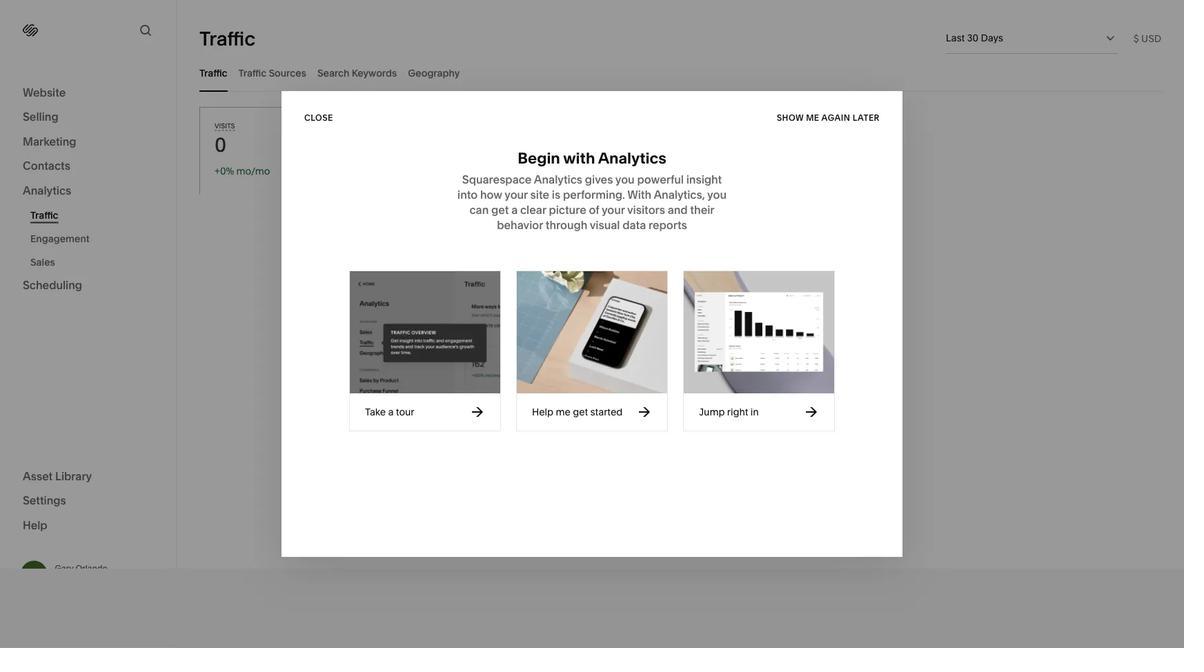 Task type: locate. For each thing, give the bounding box(es) containing it.
geography button
[[408, 54, 460, 92]]

to
[[626, 439, 636, 452]]

0 vertical spatial analytics
[[598, 149, 667, 167]]

help down settings
[[23, 519, 47, 532]]

traffic up visits
[[200, 67, 228, 79]]

me
[[807, 113, 820, 123], [556, 406, 571, 418]]

data.
[[757, 439, 783, 452]]

1 vertical spatial me
[[556, 406, 571, 418]]

me left get
[[556, 406, 571, 418]]

0 horizontal spatial mo/mo
[[237, 165, 270, 177]]

3 0% from the left
[[581, 165, 595, 177]]

1 horizontal spatial help
[[532, 406, 554, 418]]

2 horizontal spatial 0%
[[581, 165, 595, 177]]

started
[[591, 406, 623, 418]]

your
[[578, 439, 602, 452]]

begin
[[518, 149, 561, 167]]

2 horizontal spatial mo/mo
[[597, 165, 631, 177]]

last
[[946, 32, 965, 44]]

1 horizontal spatial me
[[807, 113, 820, 123]]

try
[[568, 423, 584, 437]]

later
[[853, 113, 880, 123]]

help me get started
[[532, 406, 623, 418]]

right
[[728, 406, 749, 418]]

3 mo/mo from the left
[[597, 165, 631, 177]]

traffic sources
[[239, 67, 306, 79]]

1 vertical spatial help
[[23, 519, 47, 532]]

analytics down "contacts" on the top left of the page
[[23, 184, 71, 197]]

geography
[[408, 67, 460, 79]]

0 vertical spatial me
[[807, 113, 820, 123]]

gary orlando
[[55, 564, 108, 574]]

traffic
[[200, 27, 256, 50], [200, 67, 228, 79], [239, 67, 267, 79], [30, 209, 58, 221]]

0
[[215, 133, 227, 157], [576, 133, 587, 157]]

take
[[365, 406, 386, 418]]

0 horizontal spatial me
[[556, 406, 571, 418]]

analytics right with
[[598, 149, 667, 167]]

begin with analytics
[[518, 149, 667, 167]]

0 horizontal spatial analytics
[[23, 184, 71, 197]]

selling
[[23, 110, 58, 124]]

search
[[318, 67, 350, 79]]

site
[[604, 439, 623, 452]]

1 mo/mo from the left
[[237, 165, 270, 177]]

traffic inside button
[[239, 67, 267, 79]]

0%
[[220, 165, 234, 177], [461, 165, 475, 177], [581, 165, 595, 177]]

0% inside visits 0 0% mo/mo
[[220, 165, 234, 177]]

with
[[564, 149, 595, 167]]

orlando
[[76, 564, 108, 574]]

show me again later
[[777, 113, 880, 123]]

0 horizontal spatial help
[[23, 519, 47, 532]]

0 down visits
[[215, 133, 227, 157]]

2 0 from the left
[[576, 133, 587, 157]]

tab list
[[200, 54, 1162, 92]]

traffic left sources
[[239, 67, 267, 79]]

me for again
[[807, 113, 820, 123]]

sales link
[[30, 250, 161, 274]]

me inside button
[[807, 113, 820, 123]]

0% mo/mo
[[461, 165, 511, 177]]

0 right begin
[[576, 133, 587, 157]]

a
[[388, 406, 394, 418]]

close button
[[304, 105, 333, 130]]

search keywords
[[318, 67, 397, 79]]

last 30 days
[[946, 32, 1004, 44]]

0 horizontal spatial 0
[[215, 133, 227, 157]]

help for help
[[23, 519, 47, 532]]

search keywords button
[[318, 54, 397, 92]]

marketing link
[[23, 134, 153, 150]]

0 0% mo/mo
[[576, 133, 631, 177]]

no data available
[[616, 396, 745, 415]]

1 horizontal spatial 0
[[576, 133, 587, 157]]

tab list containing traffic
[[200, 54, 1162, 92]]

30
[[968, 32, 979, 44]]

analytics link
[[23, 183, 153, 199]]

days
[[981, 32, 1004, 44]]

mo/mo
[[237, 165, 270, 177], [477, 165, 511, 177], [597, 165, 631, 177]]

traffic link
[[30, 203, 161, 227]]

1 vertical spatial analytics
[[23, 184, 71, 197]]

0 horizontal spatial 0%
[[220, 165, 234, 177]]

1 0% from the left
[[220, 165, 234, 177]]

analytics
[[598, 149, 667, 167], [23, 184, 71, 197]]

selecting
[[586, 423, 635, 437]]

1 0 from the left
[[215, 133, 227, 157]]

0 vertical spatial help
[[532, 406, 554, 418]]

1 horizontal spatial mo/mo
[[477, 165, 511, 177]]

usd
[[1142, 32, 1162, 44]]

traffic up traffic button
[[200, 27, 256, 50]]

me right the show in the right top of the page
[[807, 113, 820, 123]]

help
[[532, 406, 554, 418], [23, 519, 47, 532]]

traffic button
[[200, 54, 228, 92]]

1 horizontal spatial 0%
[[461, 165, 475, 177]]

help left get
[[532, 406, 554, 418]]



Task type: vqa. For each thing, say whether or not it's contained in the screenshot.
the Settings link
yes



Task type: describe. For each thing, give the bounding box(es) containing it.
scheduling link
[[23, 278, 153, 294]]

selling link
[[23, 109, 153, 126]]

visits
[[215, 122, 235, 130]]

marketing
[[23, 135, 76, 148]]

range
[[707, 423, 738, 437]]

website link
[[23, 85, 153, 101]]

try selecting another date range or sharing your site to collect more analytics data.
[[568, 423, 793, 452]]

jump
[[699, 406, 725, 418]]

2 mo/mo from the left
[[477, 165, 511, 177]]

scheduling
[[23, 279, 82, 292]]

no
[[616, 396, 637, 415]]

traffic up engagement
[[30, 209, 58, 221]]

asset library link
[[23, 469, 153, 485]]

close
[[304, 113, 333, 123]]

settings
[[23, 494, 66, 507]]

sources
[[269, 67, 306, 79]]

website
[[23, 86, 66, 99]]

settings link
[[23, 493, 153, 510]]

visits 0 0% mo/mo
[[215, 122, 270, 177]]

show
[[777, 113, 804, 123]]

asset library
[[23, 470, 92, 483]]

$ usd
[[1134, 32, 1162, 44]]

gary orlando button
[[21, 561, 153, 588]]

mo/mo inside 0 0% mo/mo
[[597, 165, 631, 177]]

library
[[55, 470, 92, 483]]

asset
[[23, 470, 53, 483]]

or
[[741, 423, 751, 437]]

tour
[[396, 406, 415, 418]]

0 inside visits 0 0% mo/mo
[[215, 133, 227, 157]]

engagement link
[[30, 227, 161, 250]]

more
[[677, 439, 705, 452]]

contacts
[[23, 159, 70, 173]]

contacts link
[[23, 158, 153, 175]]

sharing
[[754, 423, 793, 437]]

jump right in
[[699, 406, 759, 418]]

in
[[751, 406, 759, 418]]

$
[[1134, 32, 1140, 44]]

0% inside 0 0% mo/mo
[[581, 165, 595, 177]]

help for help me get started
[[532, 406, 554, 418]]

sales
[[30, 256, 55, 268]]

0 inside 0 0% mo/mo
[[576, 133, 587, 157]]

mo/mo inside visits 0 0% mo/mo
[[237, 165, 270, 177]]

gary
[[55, 564, 74, 574]]

show me again later button
[[777, 105, 880, 130]]

1 horizontal spatial analytics
[[598, 149, 667, 167]]

traffic sources button
[[239, 54, 306, 92]]

available
[[678, 396, 745, 415]]

date
[[681, 423, 705, 437]]

another
[[638, 423, 678, 437]]

take a tour
[[365, 406, 415, 418]]

engagement
[[30, 233, 90, 244]]

last 30 days button
[[946, 23, 1119, 53]]

get
[[573, 406, 588, 418]]

data
[[641, 396, 675, 415]]

again
[[822, 113, 851, 123]]

keywords
[[352, 67, 397, 79]]

help link
[[23, 518, 47, 533]]

2 0% from the left
[[461, 165, 475, 177]]

collect
[[639, 439, 675, 452]]

me for get
[[556, 406, 571, 418]]

analytics
[[708, 439, 754, 452]]



